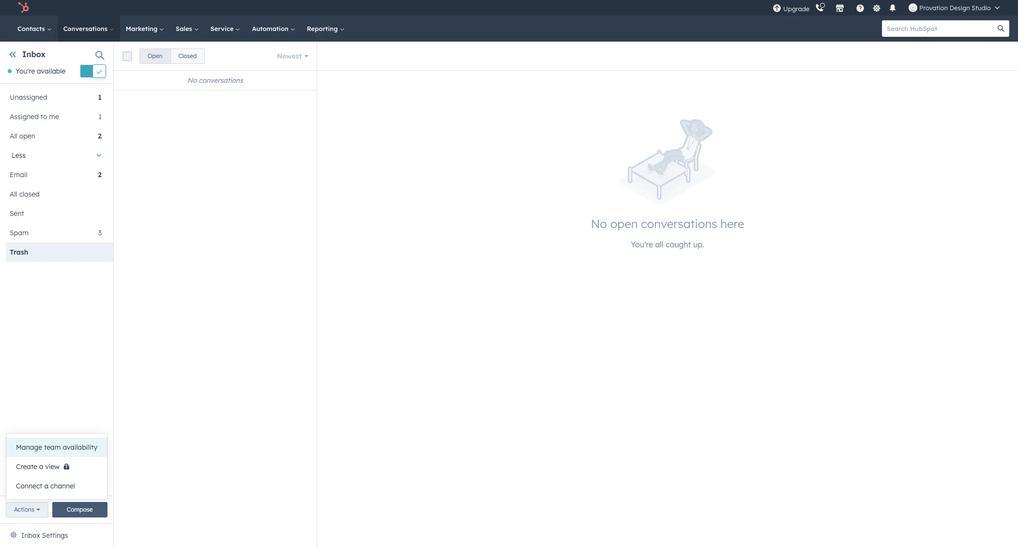 Task type: locate. For each thing, give the bounding box(es) containing it.
1 horizontal spatial open
[[610, 217, 638, 231]]

open up "you're all caught up."
[[610, 217, 638, 231]]

1 2 from the top
[[98, 132, 102, 141]]

group
[[139, 48, 205, 64]]

conversations
[[199, 76, 243, 85], [641, 217, 717, 231]]

0 vertical spatial a
[[39, 462, 43, 471]]

team
[[44, 443, 61, 452]]

0 vertical spatial you're
[[15, 67, 35, 76]]

studio
[[972, 4, 991, 12]]

you're right you're available icon
[[15, 67, 35, 76]]

to
[[41, 113, 47, 121]]

open down 'assigned'
[[19, 132, 35, 141]]

manage team availability button
[[6, 438, 107, 457]]

search image
[[998, 25, 1005, 32]]

1 vertical spatial all
[[10, 190, 17, 199]]

inbox up you're available
[[22, 49, 46, 59]]

a left view
[[39, 462, 43, 471]]

all
[[10, 132, 17, 141], [10, 190, 17, 199]]

a left channel at bottom
[[44, 482, 48, 491]]

2
[[98, 132, 102, 141], [98, 171, 102, 179]]

conversations down closed button
[[199, 76, 243, 85]]

reporting link
[[301, 15, 350, 42]]

1 vertical spatial inbox
[[21, 531, 40, 540]]

all inside button
[[10, 190, 17, 199]]

Search HubSpot search field
[[882, 20, 1001, 37]]

open inside main content
[[610, 217, 638, 231]]

all for all closed
[[10, 190, 17, 199]]

here
[[721, 217, 745, 231]]

you're
[[15, 67, 35, 76], [631, 240, 653, 249]]

all open
[[10, 132, 35, 141]]

no
[[187, 76, 197, 85], [591, 217, 607, 231]]

a
[[39, 462, 43, 471], [44, 482, 48, 491]]

actions button
[[6, 502, 48, 518]]

connect
[[16, 482, 42, 491]]

2 for all open
[[98, 132, 102, 141]]

1 horizontal spatial conversations
[[641, 217, 717, 231]]

provation design studio button
[[903, 0, 1006, 15]]

no open conversations here main content
[[114, 42, 1018, 547]]

1 vertical spatial you're
[[631, 240, 653, 249]]

0 vertical spatial 1
[[98, 93, 102, 102]]

unassigned
[[10, 93, 47, 102]]

no conversations
[[187, 76, 243, 85]]

assigned to me
[[10, 113, 59, 121]]

2 2 from the top
[[98, 171, 102, 179]]

0 vertical spatial inbox
[[22, 49, 46, 59]]

open
[[19, 132, 35, 141], [610, 217, 638, 231]]

contacts link
[[12, 15, 57, 42]]

1 vertical spatial conversations
[[641, 217, 717, 231]]

compose button
[[52, 502, 108, 518]]

availability
[[63, 443, 97, 452]]

less
[[12, 151, 26, 160]]

0 vertical spatial no
[[187, 76, 197, 85]]

1 vertical spatial no
[[591, 217, 607, 231]]

1 all from the top
[[10, 132, 17, 141]]

no for no open conversations here
[[591, 217, 607, 231]]

conversations
[[63, 25, 109, 32]]

2 all from the top
[[10, 190, 17, 199]]

0 vertical spatial all
[[10, 132, 17, 141]]

you're inside no open conversations here main content
[[631, 240, 653, 249]]

0 horizontal spatial no
[[187, 76, 197, 85]]

3
[[98, 229, 102, 237]]

conversations up the caught
[[641, 217, 717, 231]]

0 horizontal spatial a
[[39, 462, 43, 471]]

upgrade
[[784, 5, 810, 12]]

1 horizontal spatial a
[[44, 482, 48, 491]]

inbox settings
[[21, 531, 68, 540]]

marketing link
[[120, 15, 170, 42]]

inbox left settings
[[21, 531, 40, 540]]

1 vertical spatial a
[[44, 482, 48, 491]]

inbox for inbox settings
[[21, 531, 40, 540]]

0 vertical spatial conversations
[[199, 76, 243, 85]]

1
[[98, 93, 102, 102], [99, 113, 102, 121]]

sales link
[[170, 15, 205, 42]]

all left closed
[[10, 190, 17, 199]]

help button
[[852, 0, 869, 15]]

you're left all
[[631, 240, 653, 249]]

all up less
[[10, 132, 17, 141]]

1 horizontal spatial you're
[[631, 240, 653, 249]]

trash button
[[6, 243, 102, 262]]

you're for you're all caught up.
[[631, 240, 653, 249]]

inbox
[[22, 49, 46, 59], [21, 531, 40, 540]]

closed
[[178, 52, 197, 59]]

group containing open
[[139, 48, 205, 64]]

reporting
[[307, 25, 340, 32]]

0 horizontal spatial open
[[19, 132, 35, 141]]

1 vertical spatial 1
[[99, 113, 102, 121]]

1 for assigned to me
[[99, 113, 102, 121]]

hubspot image
[[17, 2, 29, 14]]

open for no
[[610, 217, 638, 231]]

0 horizontal spatial you're
[[15, 67, 35, 76]]

caught
[[666, 240, 691, 249]]

no open conversations here
[[591, 217, 745, 231]]

1 vertical spatial open
[[610, 217, 638, 231]]

0 vertical spatial 2
[[98, 132, 102, 141]]

menu
[[772, 0, 1007, 15]]

service link
[[205, 15, 246, 42]]

open for all
[[19, 132, 35, 141]]

1 vertical spatial 2
[[98, 171, 102, 179]]

1 horizontal spatial no
[[591, 217, 607, 231]]

0 vertical spatial open
[[19, 132, 35, 141]]

inbox for inbox
[[22, 49, 46, 59]]

2 for email
[[98, 171, 102, 179]]



Task type: describe. For each thing, give the bounding box(es) containing it.
marketplaces button
[[830, 0, 850, 15]]

manage team availability
[[16, 443, 97, 452]]

all
[[655, 240, 664, 249]]

settings link
[[871, 3, 883, 13]]

provation
[[920, 4, 948, 12]]

all closed
[[10, 190, 40, 199]]

you're available image
[[8, 69, 12, 73]]

search button
[[993, 20, 1010, 37]]

service
[[211, 25, 236, 32]]

calling icon button
[[812, 1, 828, 14]]

you're for you're available
[[15, 67, 35, 76]]

inbox settings link
[[21, 530, 68, 541]]

group inside no open conversations here main content
[[139, 48, 205, 64]]

a for connect
[[44, 482, 48, 491]]

connect a channel button
[[6, 477, 107, 496]]

design
[[950, 4, 970, 12]]

hubspot link
[[12, 2, 36, 14]]

you're available
[[15, 67, 66, 76]]

1 for unassigned
[[98, 93, 102, 102]]

notifications button
[[885, 0, 901, 15]]

Closed button
[[170, 48, 205, 64]]

spam
[[10, 229, 28, 237]]

notifications image
[[889, 4, 897, 13]]

actions
[[14, 506, 34, 513]]

marketplaces image
[[836, 4, 845, 13]]

channel
[[50, 482, 75, 491]]

all for all open
[[10, 132, 17, 141]]

help image
[[856, 4, 865, 13]]

james peterson image
[[909, 3, 918, 12]]

email
[[10, 171, 27, 179]]

sales
[[176, 25, 194, 32]]

menu containing provation design studio
[[772, 0, 1007, 15]]

view
[[45, 462, 60, 471]]

sent
[[10, 209, 24, 218]]

contacts
[[17, 25, 47, 32]]

trash
[[10, 248, 28, 257]]

closed
[[19, 190, 40, 199]]

newest
[[277, 52, 302, 60]]

available
[[37, 67, 66, 76]]

a for create
[[39, 462, 43, 471]]

newest button
[[271, 46, 315, 66]]

calling icon image
[[816, 4, 824, 13]]

settings
[[42, 531, 68, 540]]

provation design studio
[[920, 4, 991, 12]]

open
[[148, 52, 162, 59]]

0 horizontal spatial conversations
[[199, 76, 243, 85]]

up.
[[693, 240, 705, 249]]

connect a channel
[[16, 482, 75, 491]]

automation
[[252, 25, 290, 32]]

all closed button
[[6, 185, 102, 204]]

create a view button
[[6, 457, 107, 477]]

assigned
[[10, 113, 39, 121]]

you're all caught up.
[[631, 240, 705, 249]]

Open button
[[139, 48, 171, 64]]

manage
[[16, 443, 42, 452]]

upgrade image
[[773, 4, 782, 13]]

create
[[16, 462, 37, 471]]

sent button
[[6, 204, 102, 223]]

me
[[49, 113, 59, 121]]

settings image
[[872, 4, 881, 13]]

compose
[[67, 506, 93, 513]]

marketing
[[126, 25, 159, 32]]

automation link
[[246, 15, 301, 42]]

conversations link
[[57, 15, 120, 42]]

create a view
[[16, 462, 60, 471]]

no for no conversations
[[187, 76, 197, 85]]



Task type: vqa. For each thing, say whether or not it's contained in the screenshot.
"ACTIONS"
yes



